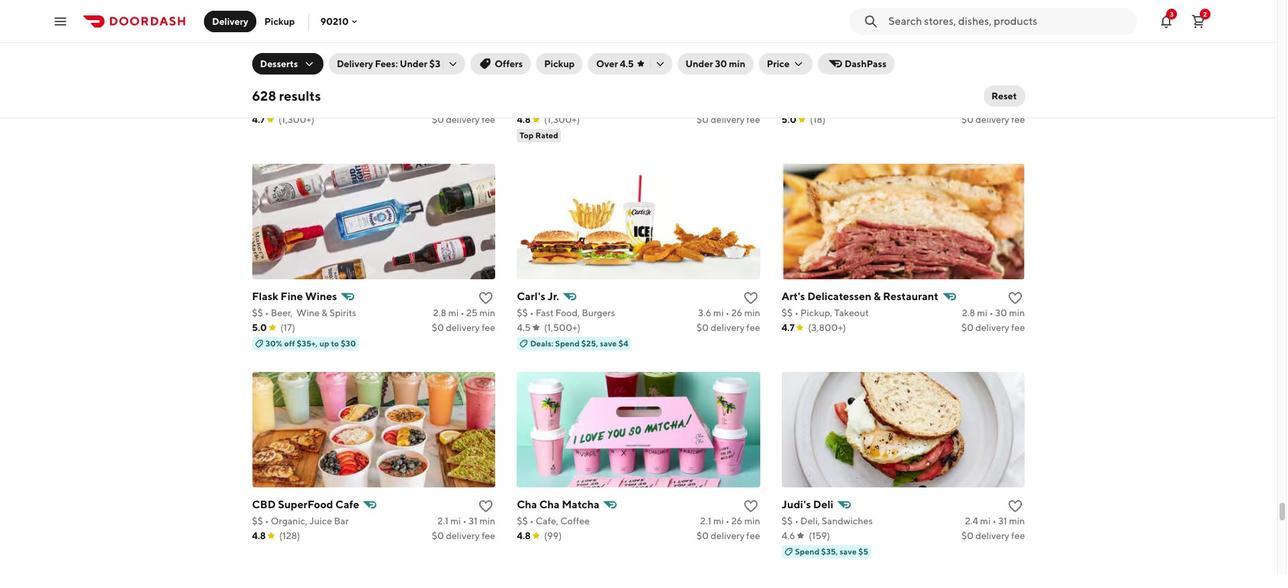 Task type: describe. For each thing, give the bounding box(es) containing it.
spend $35, save $5
[[796, 546, 869, 556]]

judi's deli
[[782, 498, 834, 511]]

fine
[[281, 290, 303, 303]]

over 4.5
[[597, 58, 634, 69]]

cafe
[[336, 498, 360, 511]]

spirits
[[330, 307, 356, 318]]

• inside papillon international bakery $$ • pickup, breakfast
[[265, 99, 269, 110]]

reset
[[992, 91, 1018, 101]]

$$ • organic, juice bar
[[252, 515, 349, 526]]

art's
[[782, 290, 806, 303]]

fee for cbd superfood cafe
[[482, 530, 496, 541]]

$4
[[619, 338, 629, 348]]

$25,
[[582, 338, 599, 348]]

90210
[[321, 16, 349, 27]]

mi for carl's jr.
[[714, 307, 724, 318]]

desserts button
[[252, 53, 324, 75]]

(128)
[[279, 530, 300, 541]]

breakfast
[[305, 99, 345, 110]]

3 items, open order cart image
[[1191, 13, 1207, 29]]

4.7 for (1,300+)
[[252, 114, 265, 125]]

delivery for cbd superfood cafe
[[446, 530, 480, 541]]

$​0 down $3
[[432, 114, 444, 125]]

90210 button
[[321, 16, 360, 27]]

$$ • deli, sandwiches
[[782, 515, 873, 526]]

deals:
[[531, 338, 554, 348]]

top rated
[[520, 130, 559, 140]]

offers
[[495, 58, 523, 69]]

4.8 for cha cha matcha
[[517, 530, 531, 541]]

fee for art's delicatessen & restaurant
[[1012, 322, 1026, 333]]

delivery fees: under $3
[[337, 58, 441, 69]]

(17)
[[280, 322, 295, 333]]

25
[[467, 307, 478, 318]]

fee for cha cha matcha
[[747, 530, 761, 541]]

beer,
[[271, 307, 293, 318]]

fee for flask fine wines
[[482, 322, 496, 333]]

price
[[767, 58, 790, 69]]

2 button
[[1186, 8, 1213, 35]]

3
[[1170, 10, 1174, 18]]

2.8 mi • 25 min
[[434, 307, 496, 318]]

26 for carl's jr.
[[732, 307, 743, 318]]

$​0 down under 30 min
[[697, 114, 709, 125]]

fee for carl's jr.
[[747, 322, 761, 333]]

to
[[331, 338, 339, 348]]

deli
[[814, 498, 834, 511]]

1 horizontal spatial spend
[[796, 546, 820, 556]]

click to add this store to your saved list image for matcha
[[743, 498, 759, 514]]

reset button
[[984, 85, 1026, 107]]

Store search: begin typing to search for stores available on DoorDash text field
[[889, 14, 1129, 29]]

international
[[295, 82, 360, 94]]

$​0 delivery fee down under 30 min
[[697, 114, 761, 125]]

5.0 for (17)
[[252, 322, 267, 333]]

2.0
[[965, 99, 979, 110]]

min for cha cha matcha
[[745, 515, 761, 526]]

0 horizontal spatial &
[[322, 307, 328, 318]]

2.1 for matcha
[[701, 515, 712, 526]]

deals: spend $25, save $4
[[531, 338, 629, 348]]

(3,800+)
[[809, 322, 847, 333]]

wines
[[305, 290, 337, 303]]

2.8 mi • 30 min
[[963, 307, 1026, 318]]

takeout
[[835, 307, 869, 318]]

under inside button
[[686, 58, 714, 69]]

(159)
[[809, 530, 831, 541]]

(1,500+)
[[544, 322, 581, 333]]

min for carl's jr.
[[745, 307, 761, 318]]

31 for judi's deli
[[999, 515, 1008, 526]]

$$ for art's delicatessen & restaurant
[[782, 307, 793, 318]]

$$ inside papillon international bakery $$ • pickup, breakfast
[[252, 99, 263, 110]]

mi for flask fine wines
[[449, 307, 459, 318]]

open menu image
[[52, 13, 68, 29]]

top
[[520, 130, 534, 140]]

wine
[[297, 307, 320, 318]]

dashpass
[[845, 58, 887, 69]]

$​0 delivery fee down $3
[[432, 114, 496, 125]]

4.6
[[782, 530, 796, 541]]

30% off $35+, up to $30
[[266, 338, 356, 348]]

deli,
[[801, 515, 820, 526]]

delivery for judi's deli
[[976, 530, 1010, 541]]

carl's
[[517, 290, 546, 303]]

fee down reset on the right of page
[[1012, 114, 1026, 125]]

$​0 delivery fee for judi's deli
[[962, 530, 1026, 541]]

matcha
[[562, 498, 600, 511]]

0 vertical spatial save
[[600, 338, 617, 348]]

(1,300+) for 4.7
[[279, 114, 315, 125]]

$$ • beer,  wine & spirits
[[252, 307, 356, 318]]

1 horizontal spatial &
[[874, 290, 881, 303]]

4.8 for cbd superfood cafe
[[252, 530, 266, 541]]

over
[[597, 58, 618, 69]]

cafe,
[[536, 515, 559, 526]]

bar
[[334, 515, 349, 526]]

flask
[[252, 290, 279, 303]]

fee down offers button
[[482, 114, 496, 125]]

fee for judi's deli
[[1012, 530, 1026, 541]]

results
[[279, 88, 321, 103]]

2.4 mi • 31 min
[[966, 515, 1026, 526]]

off
[[284, 338, 295, 348]]

min for art's delicatessen & restaurant
[[1010, 307, 1026, 318]]

$3
[[430, 58, 441, 69]]

over 4.5 button
[[589, 53, 672, 75]]

jr.
[[548, 290, 559, 303]]

3.6
[[699, 307, 712, 318]]

3.6 mi • 26 min
[[699, 307, 761, 318]]

1 horizontal spatial 30
[[996, 307, 1008, 318]]

organic,
[[271, 515, 308, 526]]

click to add this store to your saved list image for judi's deli
[[1008, 498, 1024, 514]]

min for flask fine wines
[[480, 307, 496, 318]]

judi's
[[782, 498, 812, 511]]

0 horizontal spatial pickup button
[[257, 10, 303, 32]]

$$ for flask fine wines
[[252, 307, 263, 318]]

burgers
[[582, 307, 615, 318]]

$30
[[341, 338, 356, 348]]

price button
[[759, 53, 813, 75]]

food,
[[556, 307, 580, 318]]

cbd
[[252, 498, 276, 511]]

$​0 delivery fee for cha cha matcha
[[697, 530, 761, 541]]

fees:
[[375, 58, 398, 69]]

30 inside button
[[715, 58, 728, 69]]

delivery for carl's jr.
[[711, 322, 745, 333]]

2.1 for cafe
[[438, 515, 449, 526]]

628
[[252, 88, 276, 103]]



Task type: vqa. For each thing, say whether or not it's contained in the screenshot.


Task type: locate. For each thing, give the bounding box(es) containing it.
0 vertical spatial 26
[[732, 307, 743, 318]]

0 horizontal spatial 4.7
[[252, 114, 265, 125]]

$$ down art's
[[782, 307, 793, 318]]

click to add this store to your saved list image for cafe
[[478, 498, 494, 514]]

1 vertical spatial &
[[322, 307, 328, 318]]

desserts
[[260, 58, 298, 69]]

2 2.1 from the left
[[701, 515, 712, 526]]

•
[[265, 99, 269, 110], [993, 99, 997, 110], [265, 307, 269, 318], [461, 307, 465, 318], [530, 307, 534, 318], [726, 307, 730, 318], [795, 307, 799, 318], [990, 307, 994, 318], [265, 515, 269, 526], [463, 515, 467, 526], [530, 515, 534, 526], [726, 515, 730, 526], [795, 515, 799, 526], [993, 515, 997, 526]]

0 horizontal spatial pickup,
[[271, 99, 303, 110]]

0 horizontal spatial (1,300+)
[[279, 114, 315, 125]]

papillon
[[252, 82, 293, 94]]

click to add this store to your saved list image for flask fine wines
[[478, 290, 494, 306]]

$​0 delivery fee down 2.8 mi • 30 min
[[962, 322, 1026, 333]]

fee down 2.4 mi • 31 min
[[1012, 530, 1026, 541]]

delivery for flask fine wines
[[446, 322, 480, 333]]

fee down '2.1 mi • 31 min'
[[482, 530, 496, 541]]

1 horizontal spatial 4.7
[[782, 322, 795, 333]]

1 horizontal spatial pickup button
[[537, 53, 583, 75]]

1 vertical spatial 5.0
[[252, 322, 267, 333]]

2.1 mi • 31 min
[[438, 515, 496, 526]]

$$ down carl's
[[517, 307, 528, 318]]

min for cbd superfood cafe
[[480, 515, 496, 526]]

pickup button
[[257, 10, 303, 32], [537, 53, 583, 75]]

4.8 left (128)
[[252, 530, 266, 541]]

628 results
[[252, 88, 321, 103]]

save left $4
[[600, 338, 617, 348]]

$$ down flask
[[252, 307, 263, 318]]

4.7 for (3,800+)
[[782, 322, 795, 333]]

fee down price button
[[747, 114, 761, 125]]

mi for art's delicatessen & restaurant
[[978, 307, 988, 318]]

click to add this store to your saved list image for art's delicatessen & restaurant
[[1008, 290, 1024, 306]]

31 for cbd superfood cafe
[[469, 515, 478, 526]]

juice
[[310, 515, 332, 526]]

spend
[[556, 338, 580, 348], [796, 546, 820, 556]]

fee down 3.6 mi • 26 min
[[747, 322, 761, 333]]

1 2.8 from the left
[[434, 307, 447, 318]]

1 horizontal spatial cha
[[540, 498, 560, 511]]

mi for cha cha matcha
[[714, 515, 724, 526]]

min for judi's deli
[[1010, 515, 1026, 526]]

(99)
[[544, 530, 562, 541]]

4.8 left (99)
[[517, 530, 531, 541]]

1 vertical spatial 30
[[996, 307, 1008, 318]]

26 for cha cha matcha
[[732, 515, 743, 526]]

pickup, inside papillon international bakery $$ • pickup, breakfast
[[271, 99, 303, 110]]

2 (1,300+) from the left
[[544, 114, 580, 125]]

min inside button
[[729, 58, 746, 69]]

delivery inside button
[[212, 16, 248, 27]]

click to add this store to your saved list image up 2.1 mi • 26 min
[[743, 498, 759, 514]]

4.7 down the 628
[[252, 114, 265, 125]]

0 horizontal spatial 2.8
[[434, 307, 447, 318]]

spend down (159)
[[796, 546, 820, 556]]

1 horizontal spatial (1,300+)
[[544, 114, 580, 125]]

sandwiches
[[822, 515, 873, 526]]

1 horizontal spatial 2.1
[[701, 515, 712, 526]]

delivery button
[[204, 10, 257, 32]]

pickup left "over"
[[545, 58, 575, 69]]

mi for cbd superfood cafe
[[451, 515, 461, 526]]

1 vertical spatial pickup,
[[801, 307, 833, 318]]

$​0 delivery fee down '2.1 mi • 31 min'
[[432, 530, 496, 541]]

delicatessen
[[808, 290, 872, 303]]

$$ • fast food, burgers
[[517, 307, 615, 318]]

$$
[[252, 99, 263, 110], [252, 307, 263, 318], [517, 307, 528, 318], [782, 307, 793, 318], [252, 515, 263, 526], [517, 515, 528, 526], [782, 515, 793, 526]]

1 horizontal spatial save
[[840, 546, 857, 556]]

2 26 from the top
[[732, 515, 743, 526]]

click to add this store to your saved list image up '2.1 mi • 31 min'
[[478, 498, 494, 514]]

& left restaurant
[[874, 290, 881, 303]]

delivery for cha cha matcha
[[711, 530, 745, 541]]

$​0 down 2.1 mi • 26 min
[[697, 530, 709, 541]]

fast
[[536, 307, 554, 318]]

1 vertical spatial save
[[840, 546, 857, 556]]

1 2.1 from the left
[[438, 515, 449, 526]]

0 horizontal spatial pickup
[[265, 16, 295, 27]]

0 vertical spatial 5.0
[[782, 114, 797, 125]]

0 horizontal spatial cha
[[517, 498, 537, 511]]

0 vertical spatial pickup
[[265, 16, 295, 27]]

30
[[715, 58, 728, 69], [996, 307, 1008, 318]]

0 horizontal spatial save
[[600, 338, 617, 348]]

$​0 delivery fee for flask fine wines
[[432, 322, 496, 333]]

$$ • cafe, coffee
[[517, 515, 590, 526]]

$$ for cha cha matcha
[[517, 515, 528, 526]]

1 horizontal spatial 2.8
[[963, 307, 976, 318]]

$​0 for carl's jr.
[[697, 322, 709, 333]]

30%
[[266, 338, 283, 348]]

pickup up desserts
[[265, 16, 295, 27]]

$​0 delivery fee for carl's jr.
[[697, 322, 761, 333]]

$5
[[859, 546, 869, 556]]

2.0 mi • 31 min
[[965, 99, 1026, 110]]

2 cha from the left
[[540, 498, 560, 511]]

pickup button left "over"
[[537, 53, 583, 75]]

2 2.8 from the left
[[963, 307, 976, 318]]

delivery
[[212, 16, 248, 27], [337, 58, 373, 69]]

1 horizontal spatial click to add this store to your saved list image
[[743, 498, 759, 514]]

under 30 min button
[[678, 53, 754, 75]]

0 horizontal spatial 2.1
[[438, 515, 449, 526]]

2.4
[[966, 515, 979, 526]]

4.5 up deals:
[[517, 322, 531, 333]]

offers button
[[471, 53, 531, 75]]

click to add this store to your saved list image up 2.8 mi • 25 min
[[478, 290, 494, 306]]

save
[[600, 338, 617, 348], [840, 546, 857, 556]]

$$ for cbd superfood cafe
[[252, 515, 263, 526]]

1 under from the left
[[400, 58, 428, 69]]

1 vertical spatial 4.7
[[782, 322, 795, 333]]

$35,
[[822, 546, 839, 556]]

under
[[400, 58, 428, 69], [686, 58, 714, 69]]

1 (1,300+) from the left
[[279, 114, 315, 125]]

(1,300+) for 4.8
[[544, 114, 580, 125]]

$$ • pickup, takeout
[[782, 307, 869, 318]]

save left $5
[[840, 546, 857, 556]]

delivery for delivery
[[212, 16, 248, 27]]

2 click to add this store to your saved list image from the left
[[743, 498, 759, 514]]

0 horizontal spatial 5.0
[[252, 322, 267, 333]]

1 click to add this store to your saved list image from the left
[[478, 498, 494, 514]]

dashpass button
[[818, 53, 895, 75]]

rated
[[536, 130, 559, 140]]

1 vertical spatial 26
[[732, 515, 743, 526]]

cha cha matcha
[[517, 498, 600, 511]]

click to add this store to your saved list image up 3.6 mi • 26 min
[[743, 290, 759, 306]]

$​0 down 3.6
[[697, 322, 709, 333]]

spend down (1,500+)
[[556, 338, 580, 348]]

delivery for delivery fees: under $3
[[337, 58, 373, 69]]

4.5 inside over 4.5 button
[[620, 58, 634, 69]]

$​0 for cha cha matcha
[[697, 530, 709, 541]]

4.7
[[252, 114, 265, 125], [782, 322, 795, 333]]

2.8 for flask fine wines
[[434, 307, 447, 318]]

1 horizontal spatial 4.5
[[620, 58, 634, 69]]

click to add this store to your saved list image up 2.0 mi • 31 min
[[1008, 82, 1024, 98]]

bakery
[[363, 82, 397, 94]]

0 horizontal spatial 4.5
[[517, 322, 531, 333]]

$​0 delivery fee for cbd superfood cafe
[[432, 530, 496, 541]]

5.0 up 30%
[[252, 322, 267, 333]]

$​0 for cbd superfood cafe
[[432, 530, 444, 541]]

0 horizontal spatial under
[[400, 58, 428, 69]]

$$ down papillon
[[252, 99, 263, 110]]

4.7 down art's
[[782, 322, 795, 333]]

0 horizontal spatial delivery
[[212, 16, 248, 27]]

$​0 delivery fee down 2.1 mi • 26 min
[[697, 530, 761, 541]]

0 vertical spatial 4.7
[[252, 114, 265, 125]]

click to add this store to your saved list image
[[1008, 82, 1024, 98], [478, 290, 494, 306], [743, 290, 759, 306], [1008, 290, 1024, 306], [1008, 498, 1024, 514]]

(1,300+) down results
[[279, 114, 315, 125]]

superfood
[[278, 498, 333, 511]]

min
[[729, 58, 746, 69], [1010, 99, 1026, 110], [480, 307, 496, 318], [745, 307, 761, 318], [1010, 307, 1026, 318], [480, 515, 496, 526], [745, 515, 761, 526], [1010, 515, 1026, 526]]

$​0 for art's delicatessen & restaurant
[[962, 322, 974, 333]]

1 vertical spatial pickup button
[[537, 53, 583, 75]]

0 horizontal spatial click to add this store to your saved list image
[[478, 498, 494, 514]]

5.0 for (18)
[[782, 114, 797, 125]]

$$ for judi's deli
[[782, 515, 793, 526]]

& right the wine
[[322, 307, 328, 318]]

0 vertical spatial 4.5
[[620, 58, 634, 69]]

(18)
[[810, 114, 826, 125]]

$35+,
[[297, 338, 318, 348]]

1 vertical spatial pickup
[[545, 58, 575, 69]]

$​0 down '2.1 mi • 31 min'
[[432, 530, 444, 541]]

pickup
[[265, 16, 295, 27], [545, 58, 575, 69]]

under 30 min
[[686, 58, 746, 69]]

0 horizontal spatial spend
[[556, 338, 580, 348]]

carl's jr.
[[517, 290, 559, 303]]

0 vertical spatial spend
[[556, 338, 580, 348]]

5.0 left (18)
[[782, 114, 797, 125]]

4.8 up top
[[517, 114, 531, 125]]

$​0 down 2.8 mi • 25 min
[[432, 322, 444, 333]]

1 26 from the top
[[732, 307, 743, 318]]

5.0
[[782, 114, 797, 125], [252, 322, 267, 333]]

0 horizontal spatial 30
[[715, 58, 728, 69]]

2.8 for art's delicatessen & restaurant
[[963, 307, 976, 318]]

click to add this store to your saved list image up 2.8 mi • 30 min
[[1008, 290, 1024, 306]]

click to add this store to your saved list image up 2.4 mi • 31 min
[[1008, 498, 1024, 514]]

&
[[874, 290, 881, 303], [322, 307, 328, 318]]

2 under from the left
[[686, 58, 714, 69]]

1 horizontal spatial 5.0
[[782, 114, 797, 125]]

$​0 delivery fee down 2.4 mi • 31 min
[[962, 530, 1026, 541]]

up
[[320, 338, 330, 348]]

0 vertical spatial pickup,
[[271, 99, 303, 110]]

pickup, down papillon
[[271, 99, 303, 110]]

1 vertical spatial delivery
[[337, 58, 373, 69]]

papillon international bakery $$ • pickup, breakfast
[[252, 82, 397, 110]]

1 vertical spatial 4.5
[[517, 322, 531, 333]]

$$ up 4.6
[[782, 515, 793, 526]]

1 cha from the left
[[517, 498, 537, 511]]

1 horizontal spatial pickup,
[[801, 307, 833, 318]]

delivery for art's delicatessen & restaurant
[[976, 322, 1010, 333]]

0 vertical spatial 30
[[715, 58, 728, 69]]

$​0 down 2.0
[[962, 114, 974, 125]]

mi
[[981, 99, 991, 110], [449, 307, 459, 318], [714, 307, 724, 318], [978, 307, 988, 318], [451, 515, 461, 526], [714, 515, 724, 526], [981, 515, 991, 526]]

$​0 for judi's deli
[[962, 530, 974, 541]]

pickup button up desserts
[[257, 10, 303, 32]]

fee down 2.8 mi • 30 min
[[1012, 322, 1026, 333]]

0 vertical spatial pickup button
[[257, 10, 303, 32]]

pickup, up (3,800+) on the right
[[801, 307, 833, 318]]

cbd superfood cafe
[[252, 498, 360, 511]]

4.5 right "over"
[[620, 58, 634, 69]]

1 horizontal spatial delivery
[[337, 58, 373, 69]]

$​0 down 2.8 mi • 30 min
[[962, 322, 974, 333]]

1 horizontal spatial pickup
[[545, 58, 575, 69]]

1 horizontal spatial under
[[686, 58, 714, 69]]

(1,300+) up rated
[[544, 114, 580, 125]]

coffee
[[561, 515, 590, 526]]

restaurant
[[883, 290, 939, 303]]

$​0 delivery fee down 2.0 mi • 31 min
[[962, 114, 1026, 125]]

click to add this store to your saved list image for carl's jr.
[[743, 290, 759, 306]]

(1,300+)
[[279, 114, 315, 125], [544, 114, 580, 125]]

$​0 delivery fee for art's delicatessen & restaurant
[[962, 322, 1026, 333]]

fee down 2.8 mi • 25 min
[[482, 322, 496, 333]]

0 vertical spatial &
[[874, 290, 881, 303]]

31
[[999, 99, 1008, 110], [469, 515, 478, 526], [999, 515, 1008, 526]]

$​0 delivery fee down 2.8 mi • 25 min
[[432, 322, 496, 333]]

$$ for carl's jr.
[[517, 307, 528, 318]]

mi for judi's deli
[[981, 515, 991, 526]]

$$ down cbd at the bottom of page
[[252, 515, 263, 526]]

flask fine wines
[[252, 290, 337, 303]]

$​0 for flask fine wines
[[432, 322, 444, 333]]

$​0 delivery fee down 3.6 mi • 26 min
[[697, 322, 761, 333]]

$$ left 'cafe,'
[[517, 515, 528, 526]]

$​0 down 2.4
[[962, 530, 974, 541]]

$​0
[[432, 114, 444, 125], [697, 114, 709, 125], [962, 114, 974, 125], [432, 322, 444, 333], [697, 322, 709, 333], [962, 322, 974, 333], [432, 530, 444, 541], [697, 530, 709, 541], [962, 530, 974, 541]]

2
[[1204, 10, 1208, 18]]

click to add this store to your saved list image
[[478, 498, 494, 514], [743, 498, 759, 514]]

0 vertical spatial delivery
[[212, 16, 248, 27]]

art's delicatessen & restaurant
[[782, 290, 939, 303]]

fee down 2.1 mi • 26 min
[[747, 530, 761, 541]]

4.8
[[517, 114, 531, 125], [252, 530, 266, 541], [517, 530, 531, 541]]

1 vertical spatial spend
[[796, 546, 820, 556]]

notification bell image
[[1159, 13, 1175, 29]]



